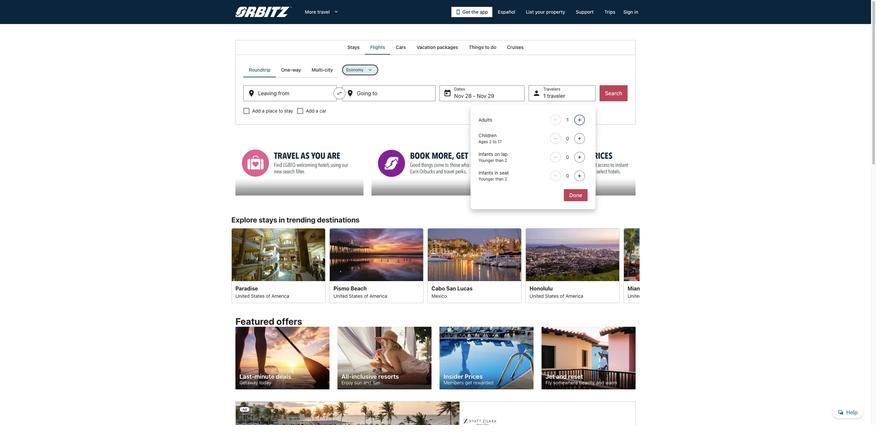 Task type: vqa. For each thing, say whether or not it's contained in the screenshot.
(ORD)
no



Task type: describe. For each thing, give the bounding box(es) containing it.
17
[[498, 139, 502, 144]]

pismo
[[333, 286, 349, 292]]

search
[[605, 90, 622, 96]]

sign in
[[623, 9, 638, 15]]

multi-city
[[312, 67, 333, 73]]

children
[[479, 133, 497, 138]]

list your property link
[[521, 6, 571, 18]]

get the app
[[462, 9, 488, 15]]

younger for infants in seat
[[479, 177, 494, 182]]

increase the number of infants on lap image
[[576, 155, 584, 160]]

seat
[[500, 170, 509, 176]]

makiki - lower punchbowl - tantalus showing landscape views, a sunset and a city image
[[526, 228, 620, 281]]

1 nov from the left
[[454, 93, 464, 99]]

tab list containing stays
[[235, 40, 636, 55]]

add for add a car
[[306, 108, 314, 114]]

trending
[[287, 216, 315, 224]]

infants in seat younger than 2
[[479, 170, 509, 182]]

español
[[498, 9, 515, 15]]

-
[[473, 93, 475, 99]]

one-
[[281, 67, 292, 73]]

2 nov from the left
[[477, 93, 486, 99]]

today
[[259, 380, 271, 386]]

the
[[471, 9, 479, 15]]

states inside paradise united states of america
[[251, 293, 265, 299]]

pismo beach featuring a sunset, views and tropical scenes image
[[329, 228, 424, 281]]

1 horizontal spatial and
[[556, 374, 567, 381]]

one-way link
[[276, 63, 306, 77]]

sun
[[354, 380, 362, 386]]

increase the number of adults image
[[576, 117, 584, 123]]

things
[[469, 44, 484, 50]]

more
[[305, 9, 316, 15]]

jet
[[546, 374, 555, 381]]

español button
[[492, 6, 521, 18]]

0 horizontal spatial in
[[279, 216, 285, 224]]

in for infants
[[495, 170, 498, 176]]

of inside miami beach united states of america
[[658, 293, 662, 299]]

pismo beach united states of america
[[333, 286, 387, 299]]

than for in
[[495, 177, 504, 182]]

roundtrip link
[[243, 63, 276, 77]]

sign
[[623, 9, 633, 15]]

paradise united states of america
[[235, 286, 289, 299]]

way
[[292, 67, 301, 73]]

of inside honolulu united states of america
[[560, 293, 564, 299]]

a for car
[[316, 108, 318, 114]]

insider
[[444, 374, 463, 381]]

states inside miami beach united states of america
[[643, 293, 657, 299]]

vacation packages
[[417, 44, 458, 50]]

cars link
[[390, 40, 411, 55]]

vacation
[[417, 44, 436, 50]]

sign in button
[[621, 6, 641, 18]]

beach for pismo beach
[[351, 286, 367, 292]]

america inside miami beach united states of america
[[664, 293, 681, 299]]

featured
[[235, 316, 274, 327]]

states inside honolulu united states of america
[[545, 293, 559, 299]]

fly
[[546, 380, 552, 386]]

united inside miami beach united states of america
[[628, 293, 642, 299]]

orbitz logo image
[[235, 7, 292, 17]]

adults
[[479, 117, 492, 123]]

miami beach united states of america
[[628, 286, 681, 299]]

warm
[[605, 380, 617, 386]]

last-
[[239, 374, 254, 381]]

get
[[462, 9, 470, 15]]

1
[[543, 93, 546, 99]]

to inside things to do link
[[485, 44, 489, 50]]

insider prices members get rewarded
[[444, 374, 494, 386]]

minute
[[254, 374, 274, 381]]

2 inside children ages 2 to 17
[[489, 139, 492, 144]]

flights
[[370, 44, 385, 50]]

decrease the number of children image
[[552, 136, 560, 141]]

list
[[526, 9, 534, 15]]

rewarded
[[473, 380, 494, 386]]

miami beach featuring a city and street scenes image
[[624, 228, 718, 281]]

children ages 2 to 17
[[479, 133, 502, 144]]

explore
[[231, 216, 257, 224]]

get
[[465, 380, 472, 386]]

economy
[[346, 67, 364, 72]]

than for on
[[495, 158, 504, 163]]

on
[[495, 151, 500, 157]]

jet and reset fly somewhere beachy and warm
[[546, 374, 617, 386]]

last-minute deals getaway today
[[239, 374, 291, 386]]

show previous card image
[[227, 262, 235, 270]]

packages
[[437, 44, 458, 50]]

increase the number of children image
[[576, 136, 584, 141]]

28
[[465, 93, 472, 99]]

show next card image
[[636, 262, 644, 270]]

states inside pismo beach united states of america
[[349, 293, 363, 299]]

trips
[[604, 9, 615, 15]]

marina cabo san lucas which includes a marina, a coastal town and night scenes image
[[428, 228, 522, 281]]

traveler
[[547, 93, 565, 99]]

nov 28 - nov 29 button
[[440, 85, 525, 101]]

flights link
[[365, 40, 390, 55]]

things to do link
[[463, 40, 502, 55]]

one-way
[[281, 67, 301, 73]]

multi-city link
[[306, 63, 338, 77]]

property
[[546, 9, 565, 15]]

destinations
[[317, 216, 360, 224]]



Task type: locate. For each thing, give the bounding box(es) containing it.
united down 'miami'
[[628, 293, 642, 299]]

1 vertical spatial to
[[279, 108, 283, 114]]

america inside honolulu united states of america
[[566, 293, 583, 299]]

than inside infants on lap younger than 2
[[495, 158, 504, 163]]

2
[[489, 139, 492, 144], [505, 158, 507, 163], [505, 177, 507, 182]]

decrease the number of infants on lap image
[[552, 155, 560, 160]]

america inside paradise united states of america
[[272, 293, 289, 299]]

and left warm
[[596, 380, 604, 386]]

nov right -
[[477, 93, 486, 99]]

honolulu
[[530, 286, 553, 292]]

younger for infants on lap
[[479, 158, 494, 163]]

san
[[446, 286, 456, 292]]

3 united from the left
[[530, 293, 544, 299]]

2 horizontal spatial and
[[596, 380, 604, 386]]

1 a from the left
[[262, 108, 265, 114]]

united down honolulu
[[530, 293, 544, 299]]

0 horizontal spatial add
[[252, 108, 261, 114]]

2 horizontal spatial to
[[493, 139, 496, 144]]

to left stay
[[279, 108, 283, 114]]

download the app button image
[[456, 9, 461, 15]]

united down paradise
[[235, 293, 250, 299]]

0 horizontal spatial to
[[279, 108, 283, 114]]

cruises link
[[502, 40, 529, 55]]

support link
[[571, 6, 599, 18]]

1 of from the left
[[266, 293, 270, 299]]

1 horizontal spatial to
[[485, 44, 489, 50]]

enjoy
[[342, 380, 353, 386]]

more travel button
[[300, 6, 344, 18]]

america inside pismo beach united states of america
[[370, 293, 387, 299]]

infants for infants in seat
[[479, 170, 493, 176]]

done
[[569, 192, 582, 198]]

3 of from the left
[[560, 293, 564, 299]]

beachy
[[579, 380, 595, 386]]

add left place at the left top of page
[[252, 108, 261, 114]]

featured offers region
[[231, 313, 640, 394]]

paradise
[[235, 286, 258, 292]]

2 than from the top
[[495, 177, 504, 182]]

app
[[480, 9, 488, 15]]

2 inside infants on lap younger than 2
[[505, 158, 507, 163]]

to for children ages 2 to 17
[[493, 139, 496, 144]]

1 horizontal spatial beach
[[644, 286, 660, 292]]

featured offers
[[235, 316, 302, 327]]

2 vertical spatial to
[[493, 139, 496, 144]]

trips link
[[599, 6, 621, 18]]

resorts
[[378, 374, 399, 381]]

stays
[[259, 216, 277, 224]]

cabo san lucas mexico
[[432, 286, 473, 299]]

reset
[[568, 374, 583, 381]]

offers
[[276, 316, 302, 327]]

to
[[485, 44, 489, 50], [279, 108, 283, 114], [493, 139, 496, 144]]

than inside the infants in seat younger than 2
[[495, 177, 504, 182]]

ages
[[479, 139, 488, 144]]

cars
[[396, 44, 406, 50]]

to left do at top right
[[485, 44, 489, 50]]

things to do
[[469, 44, 496, 50]]

cabo
[[432, 286, 445, 292]]

1 traveler button
[[529, 85, 596, 101]]

do
[[491, 44, 496, 50]]

4 states from the left
[[643, 293, 657, 299]]

0 vertical spatial to
[[485, 44, 489, 50]]

0 vertical spatial younger
[[479, 158, 494, 163]]

las vegas featuring interior views image
[[231, 228, 325, 281]]

1 vertical spatial in
[[495, 170, 498, 176]]

miami
[[628, 286, 643, 292]]

and right jet
[[556, 374, 567, 381]]

2 of from the left
[[364, 293, 368, 299]]

states down honolulu
[[545, 293, 559, 299]]

decrease the number of infants in seat image
[[552, 173, 560, 179]]

younger inside infants on lap younger than 2
[[479, 158, 494, 163]]

infants inside the infants in seat younger than 2
[[479, 170, 493, 176]]

0 horizontal spatial a
[[262, 108, 265, 114]]

1 infants from the top
[[479, 151, 493, 157]]

add a place to stay
[[252, 108, 293, 114]]

0 vertical spatial in
[[634, 9, 638, 15]]

in left seat
[[495, 170, 498, 176]]

1 younger from the top
[[479, 158, 494, 163]]

1 vertical spatial than
[[495, 177, 504, 182]]

add for add a place to stay
[[252, 108, 261, 114]]

1 america from the left
[[272, 293, 289, 299]]

vacation packages link
[[411, 40, 463, 55]]

1 vertical spatial tab list
[[243, 63, 338, 77]]

1 horizontal spatial add
[[306, 108, 314, 114]]

mexico
[[432, 293, 447, 299]]

than
[[495, 158, 504, 163], [495, 177, 504, 182]]

united down pismo on the left
[[333, 293, 348, 299]]

getaway
[[239, 380, 258, 386]]

than down on
[[495, 158, 504, 163]]

younger up the infants in seat younger than 2
[[479, 158, 494, 163]]

car
[[320, 108, 326, 114]]

2 younger from the top
[[479, 177, 494, 182]]

tab list containing roundtrip
[[243, 63, 338, 77]]

2 for in
[[505, 177, 507, 182]]

of inside pismo beach united states of america
[[364, 293, 368, 299]]

infants down infants on lap younger than 2
[[479, 170, 493, 176]]

a left car at top left
[[316, 108, 318, 114]]

a left place at the left top of page
[[262, 108, 265, 114]]

0 vertical spatial infants
[[479, 151, 493, 157]]

states down pismo on the left
[[349, 293, 363, 299]]

2 add from the left
[[306, 108, 314, 114]]

roundtrip
[[249, 67, 271, 73]]

2 for on
[[505, 158, 507, 163]]

tab list
[[235, 40, 636, 55], [243, 63, 338, 77]]

2 states from the left
[[349, 293, 363, 299]]

beach right pismo on the left
[[351, 286, 367, 292]]

1 vertical spatial 2
[[505, 158, 507, 163]]

swap origin and destination values image
[[336, 90, 343, 96]]

increase the number of infants in seat image
[[576, 173, 584, 179]]

in inside the infants in seat younger than 2
[[495, 170, 498, 176]]

stays link
[[342, 40, 365, 55]]

in for sign
[[634, 9, 638, 15]]

2 infants from the top
[[479, 170, 493, 176]]

united inside paradise united states of america
[[235, 293, 250, 299]]

deals
[[276, 374, 291, 381]]

a
[[262, 108, 265, 114], [316, 108, 318, 114]]

29
[[488, 93, 494, 99]]

3 states from the left
[[545, 293, 559, 299]]

multi-
[[312, 67, 325, 73]]

in inside sign in dropdown button
[[634, 9, 638, 15]]

city
[[325, 67, 333, 73]]

1 add from the left
[[252, 108, 261, 114]]

economy button
[[342, 65, 378, 75]]

2 vertical spatial in
[[279, 216, 285, 224]]

infants inside infants on lap younger than 2
[[479, 151, 493, 157]]

united inside pismo beach united states of america
[[333, 293, 348, 299]]

0 vertical spatial 2
[[489, 139, 492, 144]]

united
[[235, 293, 250, 299], [333, 293, 348, 299], [530, 293, 544, 299], [628, 293, 642, 299]]

and inside all-inclusive resorts enjoy sun and fun
[[363, 380, 371, 386]]

done button
[[564, 189, 588, 201]]

infants for infants on lap
[[479, 151, 493, 157]]

nov left 28
[[454, 93, 464, 99]]

1 traveler
[[543, 93, 565, 99]]

beach right 'miami'
[[644, 286, 660, 292]]

states down 'miami'
[[643, 293, 657, 299]]

0 horizontal spatial beach
[[351, 286, 367, 292]]

lucas
[[457, 286, 473, 292]]

featured offers main content
[[0, 40, 871, 426]]

of inside paradise united states of america
[[266, 293, 270, 299]]

2 beach from the left
[[644, 286, 660, 292]]

than down seat
[[495, 177, 504, 182]]

2 down lap
[[505, 158, 507, 163]]

honolulu united states of america
[[530, 286, 583, 299]]

1 beach from the left
[[351, 286, 367, 292]]

stays
[[347, 44, 360, 50]]

explore stays in trending destinations
[[231, 216, 360, 224]]

place
[[266, 108, 277, 114]]

0 horizontal spatial nov
[[454, 93, 464, 99]]

search button
[[600, 85, 628, 101]]

your
[[535, 9, 545, 15]]

2 vertical spatial 2
[[505, 177, 507, 182]]

beach inside pismo beach united states of america
[[351, 286, 367, 292]]

infants on lap younger than 2
[[479, 151, 508, 163]]

2 horizontal spatial in
[[634, 9, 638, 15]]

and
[[556, 374, 567, 381], [363, 380, 371, 386], [596, 380, 604, 386]]

2 united from the left
[[333, 293, 348, 299]]

1 united from the left
[[235, 293, 250, 299]]

4 of from the left
[[658, 293, 662, 299]]

inclusive
[[352, 374, 377, 381]]

stay
[[284, 108, 293, 114]]

2 america from the left
[[370, 293, 387, 299]]

beach for miami beach
[[644, 286, 660, 292]]

support
[[576, 9, 594, 15]]

prices
[[465, 374, 483, 381]]

in right sign
[[634, 9, 638, 15]]

1 than from the top
[[495, 158, 504, 163]]

united inside honolulu united states of america
[[530, 293, 544, 299]]

younger inside the infants in seat younger than 2
[[479, 177, 494, 182]]

1 vertical spatial infants
[[479, 170, 493, 176]]

1 horizontal spatial a
[[316, 108, 318, 114]]

list your property
[[526, 9, 565, 15]]

all-inclusive resorts enjoy sun and fun
[[342, 374, 399, 386]]

1 horizontal spatial nov
[[477, 93, 486, 99]]

cruises
[[507, 44, 524, 50]]

4 united from the left
[[628, 293, 642, 299]]

3 america from the left
[[566, 293, 583, 299]]

0 vertical spatial than
[[495, 158, 504, 163]]

0 vertical spatial tab list
[[235, 40, 636, 55]]

somewhere
[[553, 380, 578, 386]]

a for place
[[262, 108, 265, 114]]

and left fun
[[363, 380, 371, 386]]

0 horizontal spatial and
[[363, 380, 371, 386]]

1 states from the left
[[251, 293, 265, 299]]

younger
[[479, 158, 494, 163], [479, 177, 494, 182]]

2 down seat
[[505, 177, 507, 182]]

to left the 17
[[493, 139, 496, 144]]

infants
[[479, 151, 493, 157], [479, 170, 493, 176]]

to for add a place to stay
[[279, 108, 283, 114]]

nov 28 - nov 29
[[454, 93, 494, 99]]

younger down infants on lap younger than 2
[[479, 177, 494, 182]]

decrease the number of adults image
[[552, 117, 560, 123]]

1 vertical spatial younger
[[479, 177, 494, 182]]

2 a from the left
[[316, 108, 318, 114]]

2 down children
[[489, 139, 492, 144]]

add left car at top left
[[306, 108, 314, 114]]

infants left on
[[479, 151, 493, 157]]

in right stays
[[279, 216, 285, 224]]

4 america from the left
[[664, 293, 681, 299]]

states down paradise
[[251, 293, 265, 299]]

to inside children ages 2 to 17
[[493, 139, 496, 144]]

lap
[[501, 151, 508, 157]]

2 inside the infants in seat younger than 2
[[505, 177, 507, 182]]

1 horizontal spatial in
[[495, 170, 498, 176]]

beach inside miami beach united states of america
[[644, 286, 660, 292]]



